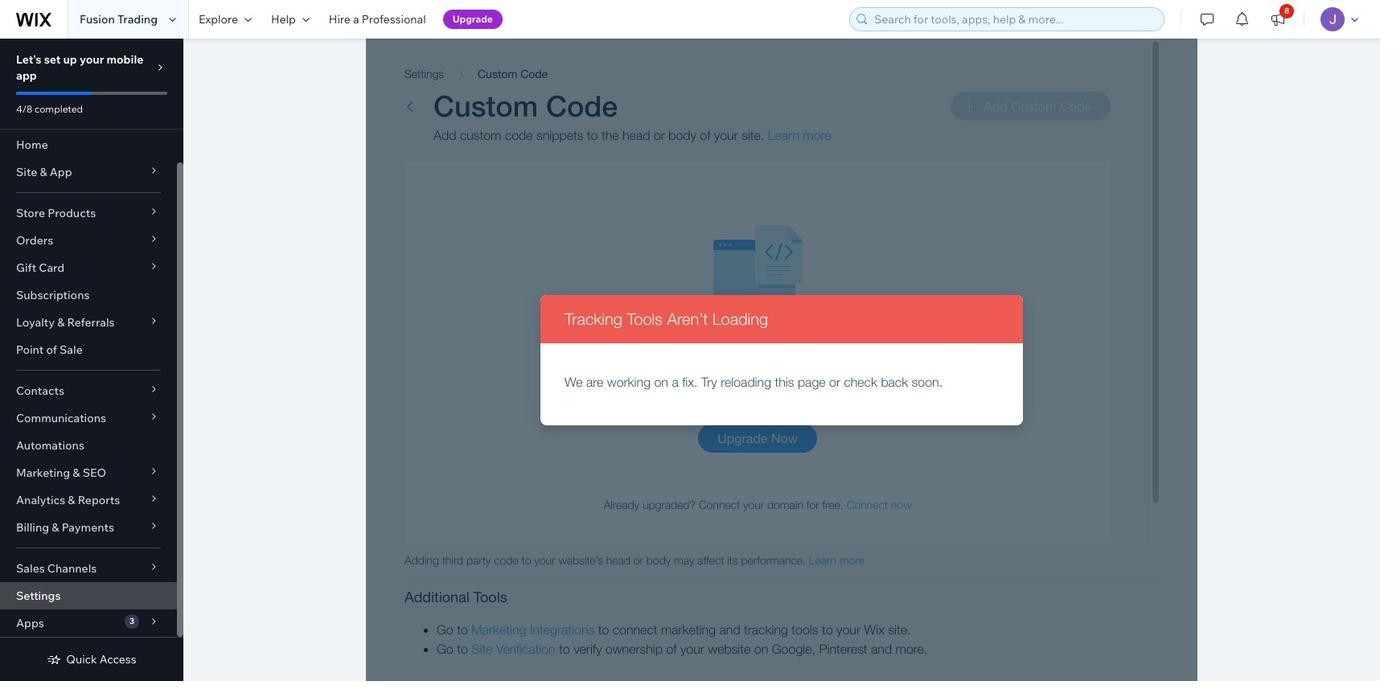 Task type: describe. For each thing, give the bounding box(es) containing it.
site verification button
[[472, 640, 556, 659]]

custom inside "to add custom code, upgrade your site and connect a domain"
[[723, 339, 804, 365]]

site inside dropdown button
[[16, 165, 37, 179]]

help
[[271, 12, 296, 27]]

site & app button
[[0, 159, 177, 186]]

reports
[[78, 493, 120, 508]]

sidebar element
[[0, 39, 183, 681]]

marketing integrations button
[[472, 620, 595, 640]]

upgrade button
[[443, 10, 503, 29]]

subscriptions link
[[0, 282, 177, 309]]

may
[[674, 554, 695, 567]]

2 vertical spatial and
[[871, 642, 892, 657]]

up
[[63, 52, 77, 67]]

custom code button
[[470, 63, 556, 87]]

2 go from the top
[[437, 642, 454, 657]]

to right the party
[[522, 554, 531, 567]]

home link
[[0, 131, 177, 159]]

settings for settings button
[[405, 67, 444, 80]]

to
[[643, 339, 668, 365]]

additional
[[405, 589, 470, 606]]

are
[[587, 375, 604, 389]]

more for third
[[840, 554, 865, 567]]

quick
[[66, 653, 97, 667]]

billing
[[16, 521, 49, 535]]

let's set up your mobile app
[[16, 52, 144, 83]]

let's
[[16, 52, 41, 67]]

communications button
[[0, 405, 177, 432]]

code for custom code add custom code snippets to the head or body of your site. learn more
[[546, 89, 618, 123]]

& for site
[[40, 165, 47, 179]]

set
[[44, 52, 61, 67]]

automations
[[16, 438, 84, 453]]

analytics & reports button
[[0, 487, 177, 514]]

Search for tools, apps, help & more... field
[[870, 8, 1159, 31]]

quick access button
[[47, 653, 137, 667]]

loyalty
[[16, 315, 55, 330]]

and for tracking
[[720, 623, 741, 637]]

a inside "to add custom code, upgrade your site and connect a domain"
[[876, 373, 889, 399]]

fusion
[[80, 12, 115, 27]]

add inside add custom code button
[[984, 99, 1008, 113]]

marketing inside go to marketing integrations to connect marketing and tracking tools to your wix site. go to site verification to verify ownership of your website on google, pinterest and more.
[[472, 623, 527, 637]]

marketing & seo button
[[0, 459, 177, 487]]

professional
[[362, 12, 426, 27]]

site inside go to marketing integrations to connect marketing and tracking tools to your wix site. go to site verification to verify ownership of your website on google, pinterest and more.
[[472, 642, 493, 657]]

& for billing
[[52, 521, 59, 535]]

billing & payments button
[[0, 514, 177, 541]]

tracking tools aren't loading
[[565, 309, 768, 328]]

additional tools
[[405, 589, 507, 606]]

to right tools
[[822, 623, 833, 637]]

tracking
[[565, 309, 623, 328]]

this
[[775, 375, 794, 389]]

completed
[[35, 103, 83, 115]]

upgraded?
[[643, 498, 696, 512]]

analytics
[[16, 493, 65, 508]]

tracking
[[744, 623, 788, 637]]

subscriptions
[[16, 288, 90, 303]]

to down additional tools
[[457, 623, 468, 637]]

custom inside button
[[1012, 99, 1057, 113]]

point of sale link
[[0, 336, 177, 364]]

connect
[[613, 623, 658, 637]]

add custom code
[[984, 99, 1092, 113]]

marketing inside dropdown button
[[16, 466, 70, 480]]

we are working on a fix. try reloading this page or check back soon.
[[565, 375, 943, 389]]

site. for custom code
[[742, 128, 765, 142]]

point of sale
[[16, 343, 83, 357]]

free.
[[823, 498, 844, 512]]

help button
[[261, 0, 319, 39]]

google,
[[772, 642, 816, 657]]

1 vertical spatial body
[[647, 554, 671, 567]]

the
[[602, 128, 619, 142]]

to inside custom code add custom code snippets to the head or body of your site. learn more
[[587, 128, 598, 142]]

pinterest
[[819, 642, 868, 657]]

site inside "to add custom code, upgrade your site and connect a domain"
[[690, 373, 730, 399]]

4/8
[[16, 103, 32, 115]]

go to marketing integrations to connect marketing and tracking tools to your wix site. go to site verification to verify ownership of your website on google, pinterest and more.
[[437, 623, 928, 657]]

mobile
[[107, 52, 144, 67]]

hire a professional
[[329, 12, 426, 27]]

custom inside button
[[478, 68, 518, 80]]

now
[[891, 498, 912, 512]]

orders
[[16, 233, 53, 248]]

upgrade for upgrade
[[453, 13, 493, 25]]

code inside button
[[1061, 99, 1092, 113]]

settings button
[[397, 63, 452, 87]]

code inside custom code add custom code snippets to the head or body of your site. learn more
[[505, 128, 533, 142]]

products
[[48, 206, 96, 220]]

payments
[[62, 521, 114, 535]]

contacts button
[[0, 377, 177, 405]]

home
[[16, 138, 48, 152]]

8 button
[[1261, 0, 1296, 39]]

tools for additional
[[474, 589, 507, 606]]

add custom code button
[[951, 92, 1111, 121]]

your
[[637, 373, 684, 399]]

aren't
[[667, 309, 708, 328]]

third
[[442, 554, 464, 567]]

loading
[[713, 309, 768, 328]]

head inside custom code add custom code snippets to the head or body of your site. learn more
[[623, 128, 650, 142]]

app
[[50, 165, 72, 179]]

soon.
[[912, 375, 943, 389]]

1 go from the top
[[437, 623, 454, 637]]

automations link
[[0, 432, 177, 459]]

now
[[771, 431, 798, 446]]

reloading
[[721, 375, 772, 389]]

wix
[[864, 623, 885, 637]]

card
[[39, 261, 65, 275]]

your inside custom code add custom code snippets to the head or body of your site. learn more
[[714, 128, 738, 142]]

integrations
[[530, 623, 595, 637]]

tools for tracking
[[627, 309, 663, 328]]

to left site verification button
[[457, 642, 468, 657]]

upgrade for upgrade now
[[718, 431, 768, 446]]

hire
[[329, 12, 351, 27]]



Task type: locate. For each thing, give the bounding box(es) containing it.
0 horizontal spatial of
[[46, 343, 57, 357]]

1 horizontal spatial of
[[667, 642, 677, 657]]

custom inside custom code add custom code snippets to the head or body of your site. learn more
[[434, 89, 538, 123]]

loyalty & referrals
[[16, 315, 115, 330]]

settings inside sidebar element
[[16, 589, 61, 603]]

upgrade inside "to add custom code, upgrade your site and connect a domain"
[[541, 373, 631, 399]]

sale
[[60, 343, 83, 357]]

learn more link for add custom code snippets to the head or body of your site.
[[768, 128, 832, 142]]

1 vertical spatial code
[[494, 554, 519, 567]]

0 vertical spatial or
[[654, 128, 665, 142]]

learn for third
[[809, 554, 837, 567]]

website
[[708, 642, 751, 657]]

try
[[701, 375, 717, 389]]

connect left now
[[847, 498, 888, 512]]

upgrade now
[[718, 431, 798, 446]]

or left may
[[634, 554, 644, 567]]

0 horizontal spatial upgrade
[[453, 13, 493, 25]]

1 horizontal spatial marketing
[[472, 623, 527, 637]]

1 vertical spatial site
[[690, 373, 730, 399]]

marketing up site verification button
[[472, 623, 527, 637]]

& left the reports
[[68, 493, 75, 508]]

quick access
[[66, 653, 137, 667]]

tools
[[627, 309, 663, 328], [474, 589, 507, 606]]

of inside go to marketing integrations to connect marketing and tracking tools to your wix site. go to site verification to verify ownership of your website on google, pinterest and more.
[[667, 642, 677, 657]]

custom code add custom code snippets to the head or body of your site. learn more
[[434, 89, 832, 142]]

body right the
[[669, 128, 697, 142]]

communications
[[16, 411, 106, 426]]

body inside custom code add custom code snippets to the head or body of your site. learn more
[[669, 128, 697, 142]]

0 horizontal spatial on
[[654, 375, 669, 389]]

0 horizontal spatial site.
[[742, 128, 765, 142]]

and inside "to add custom code, upgrade your site and connect a domain"
[[736, 373, 776, 399]]

adding third party code to your website's head or body may affect its performance. learn more
[[405, 554, 865, 567]]

more
[[803, 128, 832, 142], [840, 554, 865, 567]]

your inside let's set up your mobile app
[[80, 52, 104, 67]]

0 vertical spatial head
[[623, 128, 650, 142]]

code
[[521, 68, 548, 80], [546, 89, 618, 123], [1061, 99, 1092, 113]]

contacts
[[16, 384, 64, 398]]

1 vertical spatial of
[[46, 343, 57, 357]]

and down the wix
[[871, 642, 892, 657]]

0 vertical spatial and
[[736, 373, 776, 399]]

marketing
[[661, 623, 716, 637]]

point
[[16, 343, 44, 357]]

and right try
[[736, 373, 776, 399]]

upgrade down tracking
[[541, 373, 631, 399]]

site & app
[[16, 165, 72, 179]]

settings for settings link
[[16, 589, 61, 603]]

2 horizontal spatial of
[[700, 128, 711, 142]]

0 vertical spatial learn more link
[[768, 128, 832, 142]]

1 vertical spatial site.
[[889, 623, 911, 637]]

& for marketing
[[73, 466, 80, 480]]

more for code
[[803, 128, 832, 142]]

&
[[40, 165, 47, 179], [57, 315, 65, 330], [73, 466, 80, 480], [68, 493, 75, 508], [52, 521, 59, 535]]

code for custom code
[[521, 68, 548, 80]]

2 horizontal spatial add
[[984, 99, 1008, 113]]

settings inside button
[[405, 67, 444, 80]]

& inside popup button
[[52, 521, 59, 535]]

tools
[[792, 623, 819, 637]]

0 vertical spatial code
[[505, 128, 533, 142]]

1 vertical spatial head
[[606, 554, 631, 567]]

& right billing
[[52, 521, 59, 535]]

more inside custom code add custom code snippets to the head or body of your site. learn more
[[803, 128, 832, 142]]

1 horizontal spatial site
[[472, 642, 493, 657]]

access
[[100, 653, 137, 667]]

1 horizontal spatial settings
[[405, 67, 444, 80]]

website's
[[559, 554, 603, 567]]

on left fix.
[[654, 375, 669, 389]]

2 horizontal spatial a
[[876, 373, 889, 399]]

2 horizontal spatial site
[[690, 373, 730, 399]]

already upgraded? connect your domain for free. connect now
[[604, 498, 912, 512]]

custom code
[[478, 68, 548, 80]]

settings down sales
[[16, 589, 61, 603]]

to down the integrations
[[559, 642, 570, 657]]

1 horizontal spatial add
[[674, 339, 716, 365]]

0 horizontal spatial or
[[634, 554, 644, 567]]

fix.
[[682, 375, 698, 389]]

head right the
[[623, 128, 650, 142]]

1 vertical spatial learn more link
[[809, 554, 865, 567]]

0 horizontal spatial tools
[[474, 589, 507, 606]]

0 horizontal spatial a
[[353, 12, 359, 27]]

settings link
[[0, 583, 177, 610]]

or inside custom code add custom code snippets to the head or body of your site. learn more
[[654, 128, 665, 142]]

0 vertical spatial site
[[16, 165, 37, 179]]

1 horizontal spatial a
[[672, 375, 679, 389]]

0 vertical spatial more
[[803, 128, 832, 142]]

domain
[[768, 498, 804, 512]]

1 vertical spatial tools
[[474, 589, 507, 606]]

of inside custom code add custom code snippets to the head or body of your site. learn more
[[700, 128, 711, 142]]

learn
[[768, 128, 800, 142], [809, 554, 837, 567]]

& for analytics
[[68, 493, 75, 508]]

page
[[798, 375, 826, 389]]

of inside sidebar element
[[46, 343, 57, 357]]

sales channels
[[16, 562, 97, 576]]

to up verify
[[598, 623, 609, 637]]

or right page
[[830, 375, 841, 389]]

marketing up analytics
[[16, 466, 70, 480]]

connect down code,
[[782, 373, 870, 399]]

0 vertical spatial learn
[[768, 128, 800, 142]]

or
[[654, 128, 665, 142], [830, 375, 841, 389], [634, 554, 644, 567]]

0 vertical spatial marketing
[[16, 466, 70, 480]]

learn more link for adding third party code to your website's head or body may affect its performance.
[[809, 554, 865, 567]]

or right the
[[654, 128, 665, 142]]

verification
[[496, 642, 556, 657]]

1 horizontal spatial or
[[654, 128, 665, 142]]

body left may
[[647, 554, 671, 567]]

1 vertical spatial go
[[437, 642, 454, 657]]

1 vertical spatial learn
[[809, 554, 837, 567]]

1 vertical spatial upgrade
[[541, 373, 631, 399]]

1 horizontal spatial more
[[840, 554, 865, 567]]

1 horizontal spatial upgrade
[[541, 373, 631, 399]]

0 vertical spatial go
[[437, 623, 454, 637]]

code right custom
[[505, 128, 533, 142]]

site. for go to
[[889, 623, 911, 637]]

explore
[[199, 12, 238, 27]]

apps
[[16, 616, 44, 631]]

0 horizontal spatial add
[[434, 128, 457, 142]]

more.
[[896, 642, 928, 657]]

on down tracking
[[755, 642, 769, 657]]

gift card
[[16, 261, 65, 275]]

code right the party
[[494, 554, 519, 567]]

party
[[467, 554, 491, 567]]

hire a professional link
[[319, 0, 436, 39]]

ownership
[[606, 642, 663, 657]]

of
[[700, 128, 711, 142], [46, 343, 57, 357], [667, 642, 677, 657]]

upgrade left the now on the bottom right of page
[[718, 431, 768, 446]]

connect right upgraded?
[[699, 498, 740, 512]]

settings down professional at the top left of the page
[[405, 67, 444, 80]]

tools up to on the left of the page
[[627, 309, 663, 328]]

1 vertical spatial add
[[434, 128, 457, 142]]

fusion trading
[[80, 12, 158, 27]]

add inside custom code add custom code snippets to the head or body of your site. learn more
[[434, 128, 457, 142]]

site left verification at bottom left
[[472, 642, 493, 657]]

2 horizontal spatial upgrade
[[718, 431, 768, 446]]

0 horizontal spatial learn
[[768, 128, 800, 142]]

0 horizontal spatial site
[[16, 165, 37, 179]]

0 vertical spatial upgrade
[[453, 13, 493, 25]]

0 vertical spatial on
[[654, 375, 669, 389]]

2 vertical spatial of
[[667, 642, 677, 657]]

head right website's
[[606, 554, 631, 567]]

site. inside custom code add custom code snippets to the head or body of your site. learn more
[[742, 128, 765, 142]]

1 vertical spatial or
[[830, 375, 841, 389]]

billing & payments
[[16, 521, 114, 535]]

tools down the party
[[474, 589, 507, 606]]

working
[[607, 375, 651, 389]]

check
[[844, 375, 878, 389]]

sales channels button
[[0, 555, 177, 583]]

2 horizontal spatial or
[[830, 375, 841, 389]]

0 vertical spatial settings
[[405, 67, 444, 80]]

learn inside custom code add custom code snippets to the head or body of your site. learn more
[[768, 128, 800, 142]]

1 vertical spatial settings
[[16, 589, 61, 603]]

connect
[[782, 373, 870, 399], [699, 498, 740, 512], [847, 498, 888, 512]]

a left fix.
[[672, 375, 679, 389]]

1 vertical spatial on
[[755, 642, 769, 657]]

1 horizontal spatial on
[[755, 642, 769, 657]]

adding
[[405, 554, 439, 567]]

its
[[727, 554, 738, 567]]

body
[[669, 128, 697, 142], [647, 554, 671, 567]]

head
[[623, 128, 650, 142], [606, 554, 631, 567]]

0 vertical spatial add
[[984, 99, 1008, 113]]

go
[[437, 623, 454, 637], [437, 642, 454, 657]]

sales
[[16, 562, 45, 576]]

& left app on the top left
[[40, 165, 47, 179]]

to left the
[[587, 128, 598, 142]]

gift
[[16, 261, 36, 275]]

1 horizontal spatial tools
[[627, 309, 663, 328]]

upgrade up "custom code"
[[453, 13, 493, 25]]

trading
[[117, 12, 158, 27]]

0 vertical spatial of
[[700, 128, 711, 142]]

code inside custom code add custom code snippets to the head or body of your site. learn more
[[546, 89, 618, 123]]

1 vertical spatial and
[[720, 623, 741, 637]]

2 vertical spatial or
[[634, 554, 644, 567]]

connect inside "to add custom code, upgrade your site and connect a domain"
[[782, 373, 870, 399]]

0 horizontal spatial settings
[[16, 589, 61, 603]]

& left the "seo"
[[73, 466, 80, 480]]

seo
[[83, 466, 106, 480]]

& inside dropdown button
[[68, 493, 75, 508]]

loyalty & referrals button
[[0, 309, 177, 336]]

site.
[[742, 128, 765, 142], [889, 623, 911, 637]]

site. inside go to marketing integrations to connect marketing and tracking tools to your wix site. go to site verification to verify ownership of your website on google, pinterest and more.
[[889, 623, 911, 637]]

8
[[1285, 6, 1290, 16]]

a left the 'soon.'
[[876, 373, 889, 399]]

upgrade
[[453, 13, 493, 25], [541, 373, 631, 399], [718, 431, 768, 446]]

store
[[16, 206, 45, 220]]

and up website
[[720, 623, 741, 637]]

on inside go to marketing integrations to connect marketing and tracking tools to your wix site. go to site verification to verify ownership of your website on google, pinterest and more.
[[755, 642, 769, 657]]

performance.
[[741, 554, 806, 567]]

& right loyalty
[[57, 315, 65, 330]]

connect now link
[[847, 498, 912, 512]]

site down home in the top left of the page
[[16, 165, 37, 179]]

1 vertical spatial marketing
[[472, 623, 527, 637]]

to add custom code, upgrade your site and connect a domain
[[541, 339, 975, 399]]

0 vertical spatial tools
[[627, 309, 663, 328]]

2 vertical spatial site
[[472, 642, 493, 657]]

and for connect
[[736, 373, 776, 399]]

code inside button
[[521, 68, 548, 80]]

0 vertical spatial site.
[[742, 128, 765, 142]]

& for loyalty
[[57, 315, 65, 330]]

app
[[16, 68, 37, 83]]

add inside "to add custom code, upgrade your site and connect a domain"
[[674, 339, 716, 365]]

2 vertical spatial upgrade
[[718, 431, 768, 446]]

1 horizontal spatial learn
[[809, 554, 837, 567]]

your
[[80, 52, 104, 67], [714, 128, 738, 142], [743, 498, 764, 512], [534, 554, 556, 567], [837, 623, 861, 637], [681, 642, 705, 657]]

learn for code
[[768, 128, 800, 142]]

a
[[353, 12, 359, 27], [876, 373, 889, 399], [672, 375, 679, 389]]

channels
[[47, 562, 97, 576]]

0 vertical spatial body
[[669, 128, 697, 142]]

site
[[16, 165, 37, 179], [690, 373, 730, 399], [472, 642, 493, 657]]

2 vertical spatial add
[[674, 339, 716, 365]]

1 vertical spatial more
[[840, 554, 865, 567]]

1 horizontal spatial site.
[[889, 623, 911, 637]]

a right hire
[[353, 12, 359, 27]]

0 horizontal spatial more
[[803, 128, 832, 142]]

site right 'your'
[[690, 373, 730, 399]]

0 horizontal spatial marketing
[[16, 466, 70, 480]]

a inside hire a professional link
[[353, 12, 359, 27]]

4/8 completed
[[16, 103, 83, 115]]



Task type: vqa. For each thing, say whether or not it's contained in the screenshot.
Professional on the left top
yes



